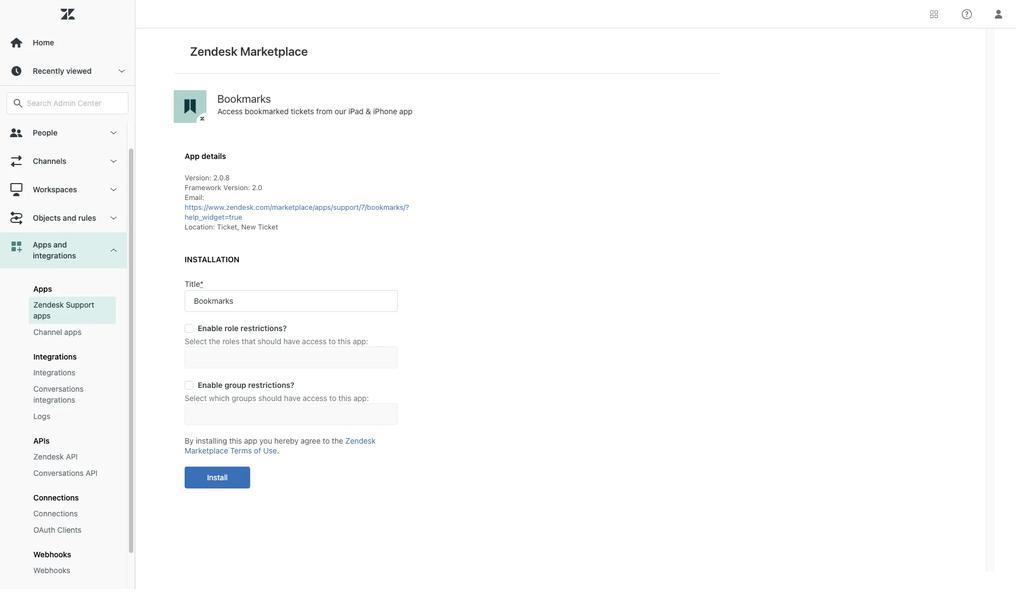 Task type: vqa. For each thing, say whether or not it's contained in the screenshot.
2nd Connections element from the top of the Apps and integrations group
yes



Task type: locate. For each thing, give the bounding box(es) containing it.
integrations inside dropdown button
[[33, 251, 76, 260]]

apps inside "group"
[[33, 284, 52, 293]]

webhooks
[[33, 550, 71, 559], [33, 566, 70, 575]]

0 vertical spatial apps
[[33, 240, 51, 249]]

tree item containing apps and integrations
[[0, 232, 127, 589]]

0 vertical spatial webhooks
[[33, 550, 71, 559]]

1 vertical spatial connections
[[33, 509, 78, 518]]

2 integrations from the top
[[33, 368, 75, 377]]

0 vertical spatial webhooks element
[[33, 550, 71, 559]]

tree
[[0, 119, 135, 589]]

logs
[[33, 412, 50, 421]]

1 vertical spatial integrations
[[33, 395, 75, 404]]

conversations for api
[[33, 468, 84, 478]]

1 vertical spatial webhooks
[[33, 566, 70, 575]]

integrations up integrations link
[[33, 352, 77, 361]]

apps and integrations button
[[0, 232, 127, 268]]

zendesk inside zendesk support apps
[[33, 300, 64, 309]]

integrations
[[33, 251, 76, 260], [33, 395, 75, 404]]

integrations element
[[33, 352, 77, 361], [33, 367, 75, 378]]

2 conversations from the top
[[33, 468, 84, 478]]

integrations element up the conversations integrations
[[33, 367, 75, 378]]

channel apps element
[[33, 327, 82, 338]]

1 vertical spatial zendesk
[[33, 452, 64, 461]]

oauth
[[33, 525, 55, 534]]

0 vertical spatial connections element
[[33, 493, 79, 502]]

home
[[33, 38, 54, 47]]

connections up oauth clients
[[33, 509, 78, 518]]

channels button
[[0, 147, 127, 175]]

people button
[[0, 119, 127, 147]]

0 vertical spatial integrations
[[33, 352, 77, 361]]

0 vertical spatial zendesk
[[33, 300, 64, 309]]

conversations api link
[[29, 465, 116, 481]]

clients
[[57, 525, 82, 534]]

1 horizontal spatial api
[[86, 468, 98, 478]]

1 vertical spatial and
[[53, 240, 67, 249]]

2 webhooks from the top
[[33, 566, 70, 575]]

integrations up the apps element
[[33, 251, 76, 260]]

conversations down zendesk api element
[[33, 468, 84, 478]]

0 horizontal spatial api
[[66, 452, 78, 461]]

integrations up logs
[[33, 395, 75, 404]]

1 vertical spatial integrations element
[[33, 367, 75, 378]]

objects and rules
[[33, 213, 96, 222]]

1 vertical spatial conversations
[[33, 468, 84, 478]]

integrations up the conversations integrations
[[33, 368, 75, 377]]

zendesk down the apps element
[[33, 300, 64, 309]]

1 conversations from the top
[[33, 384, 84, 393]]

api for zendesk api
[[66, 452, 78, 461]]

connections element
[[33, 493, 79, 502], [33, 508, 78, 519]]

conversations inside conversations integrations element
[[33, 384, 84, 393]]

1 vertical spatial connections element
[[33, 508, 78, 519]]

workspaces
[[33, 185, 77, 194]]

recently viewed button
[[0, 57, 135, 85]]

connections link
[[29, 506, 116, 522]]

recently
[[33, 66, 64, 75]]

connections up connections link
[[33, 493, 79, 502]]

1 vertical spatial integrations
[[33, 368, 75, 377]]

and left rules
[[63, 213, 76, 222]]

0 vertical spatial integrations element
[[33, 352, 77, 361]]

1 vertical spatial webhooks element
[[33, 565, 70, 576]]

zendesk down apis element
[[33, 452, 64, 461]]

tree item
[[0, 232, 127, 589]]

0 horizontal spatial apps
[[33, 311, 51, 320]]

1 webhooks from the top
[[33, 550, 71, 559]]

api inside "link"
[[66, 452, 78, 461]]

apps inside zendesk support apps
[[33, 311, 51, 320]]

apps up the channel
[[33, 311, 51, 320]]

1 zendesk from the top
[[33, 300, 64, 309]]

user menu image
[[992, 7, 1006, 21]]

support
[[66, 300, 94, 309]]

0 vertical spatial connections
[[33, 493, 79, 502]]

apps and integrations
[[33, 240, 76, 260]]

1 integrations element from the top
[[33, 352, 77, 361]]

0 vertical spatial integrations
[[33, 251, 76, 260]]

workspaces button
[[0, 175, 127, 204]]

channel apps link
[[29, 324, 116, 340]]

and
[[63, 213, 76, 222], [53, 240, 67, 249]]

conversations down integrations link
[[33, 384, 84, 393]]

conversations inside conversations api element
[[33, 468, 84, 478]]

2 zendesk from the top
[[33, 452, 64, 461]]

zendesk api
[[33, 452, 78, 461]]

1 webhooks element from the top
[[33, 550, 71, 559]]

None search field
[[1, 92, 134, 114]]

integrations element up integrations link
[[33, 352, 77, 361]]

webhooks for 1st webhooks element from the top
[[33, 550, 71, 559]]

0 vertical spatial and
[[63, 213, 76, 222]]

tree inside the primary element
[[0, 119, 135, 589]]

oauth clients element
[[33, 525, 82, 536]]

1 connections element from the top
[[33, 493, 79, 502]]

1 vertical spatial apps
[[33, 284, 52, 293]]

apps and integrations group
[[0, 268, 127, 589]]

zendesk
[[33, 300, 64, 309], [33, 452, 64, 461]]

zendesk for zendesk api
[[33, 452, 64, 461]]

0 vertical spatial conversations
[[33, 384, 84, 393]]

apps
[[33, 311, 51, 320], [64, 327, 82, 337]]

connections element up oauth clients
[[33, 508, 78, 519]]

primary element
[[0, 0, 136, 589]]

apps down the objects
[[33, 240, 51, 249]]

zendesk api link
[[29, 449, 116, 465]]

connections element up connections link
[[33, 493, 79, 502]]

and down objects and rules dropdown button
[[53, 240, 67, 249]]

zendesk for zendesk support apps
[[33, 300, 64, 309]]

apis
[[33, 436, 50, 445]]

0 vertical spatial apps
[[33, 311, 51, 320]]

2 connections from the top
[[33, 509, 78, 518]]

1 integrations from the top
[[33, 352, 77, 361]]

apps
[[33, 240, 51, 249], [33, 284, 52, 293]]

apps inside apps and integrations
[[33, 240, 51, 249]]

1 horizontal spatial apps
[[64, 327, 82, 337]]

api up conversations api link on the bottom of page
[[66, 452, 78, 461]]

1 vertical spatial api
[[86, 468, 98, 478]]

0 vertical spatial api
[[66, 452, 78, 461]]

api down zendesk api "link"
[[86, 468, 98, 478]]

webhooks link
[[29, 562, 116, 579]]

apps for apps and integrations
[[33, 240, 51, 249]]

webhooks element
[[33, 550, 71, 559], [33, 565, 70, 576]]

connections
[[33, 493, 79, 502], [33, 509, 78, 518]]

and inside apps and integrations
[[53, 240, 67, 249]]

api
[[66, 452, 78, 461], [86, 468, 98, 478]]

channels
[[33, 156, 66, 166]]

apis element
[[33, 436, 50, 445]]

1 connections from the top
[[33, 493, 79, 502]]

apps up zendesk support apps
[[33, 284, 52, 293]]

tree containing people
[[0, 119, 135, 589]]

zendesk support apps link
[[29, 297, 116, 324]]

integrations
[[33, 352, 77, 361], [33, 368, 75, 377]]

apps down zendesk support apps "link"
[[64, 327, 82, 337]]

conversations
[[33, 384, 84, 393], [33, 468, 84, 478]]

rules
[[78, 213, 96, 222]]



Task type: describe. For each thing, give the bounding box(es) containing it.
apps for the apps element
[[33, 284, 52, 293]]

2 integrations element from the top
[[33, 367, 75, 378]]

objects and rules button
[[0, 204, 127, 232]]

help image
[[962, 9, 972, 19]]

and for apps
[[53, 240, 67, 249]]

logs element
[[33, 411, 50, 422]]

conversations for integrations
[[33, 384, 84, 393]]

none search field inside the primary element
[[1, 92, 134, 114]]

oauth clients
[[33, 525, 82, 534]]

conversations api element
[[33, 468, 98, 479]]

Search Admin Center field
[[27, 98, 121, 108]]

webhooks for 2nd webhooks element
[[33, 566, 70, 575]]

1 vertical spatial apps
[[64, 327, 82, 337]]

viewed
[[66, 66, 92, 75]]

zendesk support apps element
[[33, 299, 111, 321]]

zendesk api element
[[33, 451, 78, 462]]

tree item inside tree
[[0, 232, 127, 589]]

zendesk products image
[[931, 10, 938, 18]]

integrations inside the conversations integrations
[[33, 395, 75, 404]]

conversations integrations element
[[33, 384, 111, 406]]

2 connections element from the top
[[33, 508, 78, 519]]

zendesk support apps
[[33, 300, 94, 320]]

and for objects
[[63, 213, 76, 222]]

apps element
[[33, 284, 52, 293]]

recently viewed
[[33, 66, 92, 75]]

2 webhooks element from the top
[[33, 565, 70, 576]]

conversations integrations
[[33, 384, 84, 404]]

objects
[[33, 213, 61, 222]]

conversations api
[[33, 468, 98, 478]]

channel
[[33, 327, 62, 337]]

api for conversations api
[[86, 468, 98, 478]]

home button
[[0, 28, 135, 57]]

integrations link
[[29, 365, 116, 381]]

conversations integrations link
[[29, 381, 116, 408]]

oauth clients link
[[29, 522, 116, 538]]

logs link
[[29, 408, 116, 425]]

channel apps
[[33, 327, 82, 337]]

people
[[33, 128, 57, 137]]



